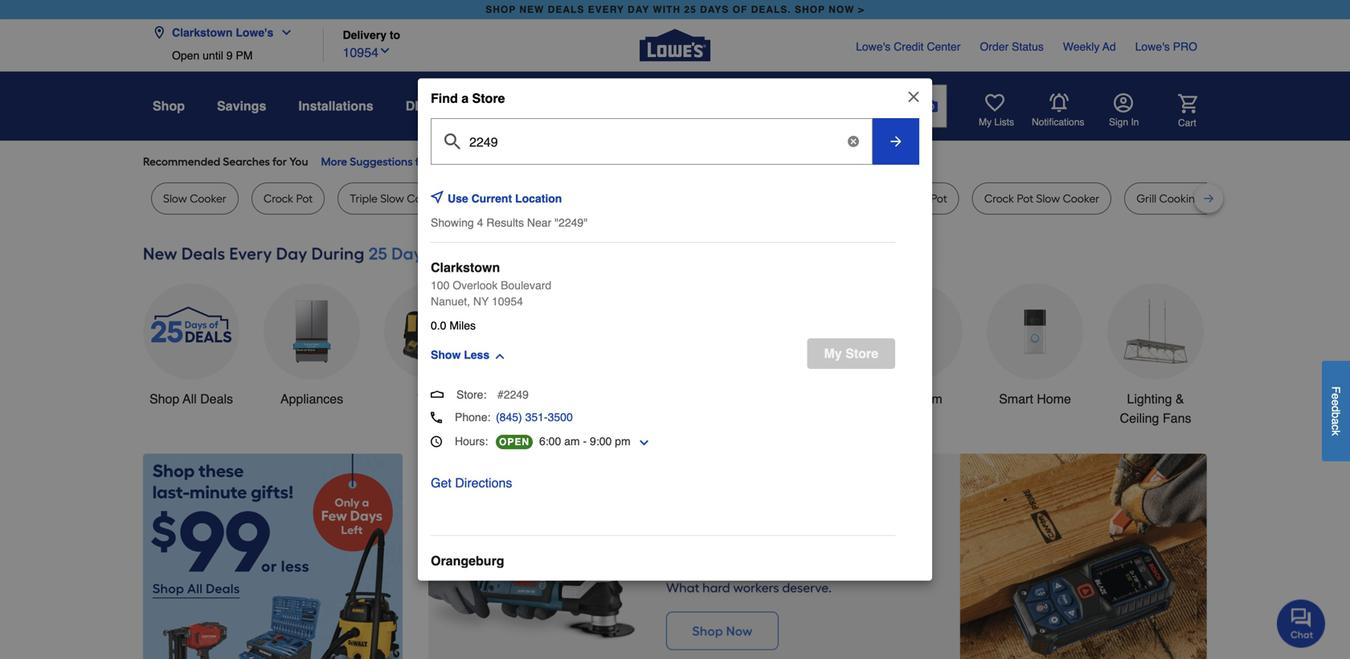 Task type: describe. For each thing, give the bounding box(es) containing it.
Zip Code, City, State or Store # text field
[[437, 126, 867, 150]]

sign in button
[[1109, 93, 1139, 129]]

current
[[472, 192, 512, 205]]

order
[[980, 40, 1009, 53]]

diy & ideas
[[406, 98, 476, 113]]

savings
[[217, 98, 266, 113]]

smart
[[999, 391, 1034, 406]]

ny
[[473, 295, 489, 308]]

triple
[[350, 192, 378, 205]]

& for lighting & ceiling fans
[[1176, 391, 1185, 406]]

chevron right image
[[451, 155, 464, 168]]

& for diy & ideas
[[431, 98, 440, 113]]

pot for crock pot slow cooker
[[1017, 192, 1034, 205]]

christmas
[[524, 391, 582, 406]]

clarkstown link
[[431, 258, 500, 277]]

my lists link
[[979, 93, 1015, 129]]

lowe's pro
[[1136, 40, 1198, 53]]

show
[[431, 348, 461, 361]]

smart home
[[999, 391, 1072, 406]]

clarkstown for clarkstown lowe's
[[172, 26, 233, 39]]

lowe's home improvement cart image
[[1179, 94, 1198, 113]]

new
[[520, 4, 545, 15]]

10954 inside button
[[343, 45, 379, 60]]

miles
[[450, 319, 476, 332]]

recommended searches for you heading
[[143, 154, 1208, 170]]

suggestions
[[350, 155, 413, 168]]

shop these last-minute gifts. $99 or less. quantities are limited and won't last. image
[[143, 454, 403, 659]]

arrow left image
[[442, 594, 458, 611]]

pm
[[615, 435, 631, 448]]

(845)
[[496, 411, 522, 424]]

weekly ad link
[[1063, 39, 1116, 55]]

2 e from the top
[[1330, 400, 1343, 406]]

camera image
[[923, 98, 939, 114]]

crock for crock pot slow cooker
[[985, 192, 1015, 205]]

0.0 miles
[[431, 319, 476, 332]]

cart
[[1179, 117, 1197, 128]]

#2249
[[498, 388, 529, 401]]

"2249"
[[555, 216, 588, 229]]

all
[[183, 391, 197, 406]]

more
[[321, 155, 347, 168]]

use current location button
[[448, 181, 588, 216]]

crock pot slow cooker
[[985, 192, 1100, 205]]

decorations
[[519, 411, 587, 426]]

crock for crock pot
[[264, 192, 294, 205]]

f
[[1330, 387, 1343, 393]]

every
[[588, 4, 625, 15]]

installations
[[299, 98, 374, 113]]

my for my store
[[824, 346, 842, 361]]

find a store
[[431, 91, 505, 106]]

home
[[1037, 391, 1072, 406]]

rack
[[1298, 192, 1323, 205]]

my store button
[[808, 338, 896, 369]]

lowe's for lowe's credit center
[[856, 40, 891, 53]]

0 horizontal spatial a
[[462, 91, 469, 106]]

of
[[733, 4, 748, 15]]

shop button
[[153, 92, 185, 121]]

0.0
[[431, 319, 447, 332]]

lowe's credit center
[[856, 40, 961, 53]]

show less
[[431, 348, 490, 361]]

1 e from the top
[[1330, 393, 1343, 400]]

less
[[464, 348, 490, 361]]

shop for shop
[[153, 98, 185, 113]]

pro
[[1173, 40, 1198, 53]]

orangeburg
[[431, 554, 505, 568]]

2 cooker from the left
[[407, 192, 444, 205]]

appliances
[[280, 391, 343, 406]]

overlook
[[453, 279, 498, 292]]

diy
[[406, 98, 427, 113]]

lowe's home improvement notification center image
[[1050, 93, 1069, 113]]

d
[[1330, 406, 1343, 412]]

with
[[653, 4, 681, 15]]

3500
[[548, 411, 573, 424]]

use
[[448, 192, 468, 205]]

nanuet,
[[431, 295, 470, 308]]

ceiling
[[1120, 411, 1160, 426]]

ad
[[1103, 40, 1116, 53]]

searches
[[223, 155, 270, 168]]

0 horizontal spatial store
[[472, 91, 505, 106]]

1 slow from the left
[[163, 192, 187, 205]]

recommended
[[143, 155, 220, 168]]

lowe's home improvement account image
[[1114, 93, 1134, 113]]

10954 inside clarkstown 100 overlook boulevard nanuet, ny 10954
[[492, 295, 523, 308]]

smart home link
[[987, 283, 1084, 409]]

recommended searches for you
[[143, 155, 308, 168]]

b
[[1330, 412, 1343, 418]]

more suggestions for you link
[[321, 154, 464, 170]]

countertop
[[539, 192, 598, 205]]

lowe's for lowe's pro
[[1136, 40, 1170, 53]]

ideas
[[443, 98, 476, 113]]

slow cooker
[[163, 192, 227, 205]]

bathroom
[[887, 391, 943, 406]]

3 slow from the left
[[1037, 192, 1060, 205]]

weekly ad
[[1063, 40, 1116, 53]]

:
[[485, 435, 488, 448]]

100
[[431, 279, 450, 292]]

christmas decorations
[[519, 391, 587, 426]]

microwave
[[481, 192, 536, 205]]

lowe's inside clarkstown lowe's button
[[236, 26, 274, 39]]

tools
[[418, 391, 448, 406]]



Task type: vqa. For each thing, say whether or not it's contained in the screenshot.
shop All Kitchen & Ba... arrow right icon
no



Task type: locate. For each thing, give the bounding box(es) containing it.
for for searches
[[273, 155, 287, 168]]

for for suggestions
[[415, 155, 430, 168]]

2 you from the left
[[432, 155, 451, 168]]

crock down the searches
[[264, 192, 294, 205]]

use current location
[[448, 192, 562, 205]]

clarkstown lowe's
[[172, 26, 274, 39]]

1 horizontal spatial clarkstown
[[431, 260, 500, 275]]

shop for shop all deals
[[150, 391, 180, 406]]

cooking
[[1160, 192, 1203, 205]]

0 vertical spatial store
[[472, 91, 505, 106]]

savings button
[[217, 92, 266, 121]]

crock pot
[[264, 192, 313, 205]]

showing                                      4                                     results near "2249"
[[431, 216, 588, 229]]

cooker down the recommended searches for you
[[190, 192, 227, 205]]

location image
[[153, 26, 166, 39]]

find
[[431, 91, 458, 106]]

advertisement region
[[429, 454, 1208, 659]]

until
[[203, 49, 223, 62]]

clarkstown for clarkstown 100 overlook boulevard nanuet, ny 10954
[[431, 260, 500, 275]]

open left until
[[172, 49, 200, 62]]

open down phone: (845) 351-3500
[[499, 437, 530, 448]]

& up fans
[[1176, 391, 1185, 406]]

shop all deals
[[150, 391, 233, 406]]

instant pot
[[893, 192, 948, 205]]

0 vertical spatial 10954
[[343, 45, 379, 60]]

boulevard
[[501, 279, 552, 292]]

sign
[[1109, 117, 1129, 128]]

0 horizontal spatial slow
[[163, 192, 187, 205]]

christmas decorations link
[[505, 283, 601, 428]]

chat invite button image
[[1277, 599, 1327, 648]]

lighting
[[1127, 391, 1173, 406]]

3 cooker from the left
[[1063, 192, 1100, 205]]

1 horizontal spatial cooker
[[407, 192, 444, 205]]

f e e d b a c k button
[[1322, 361, 1351, 461]]

instant
[[893, 192, 928, 205]]

history image
[[431, 436, 442, 447]]

credit
[[894, 40, 924, 53]]

10954 down delivery
[[343, 45, 379, 60]]

1 cooker from the left
[[190, 192, 227, 205]]

shop left now
[[795, 4, 826, 15]]

1 for from the left
[[273, 155, 287, 168]]

clarkstown inside clarkstown 100 overlook boulevard nanuet, ny 10954
[[431, 260, 500, 275]]

pot for instant pot
[[931, 192, 948, 205]]

shop left all
[[150, 391, 180, 406]]

2 horizontal spatial &
[[1237, 192, 1245, 205]]

cart button
[[1156, 94, 1198, 129]]

chevron down image
[[379, 44, 392, 57]]

0 horizontal spatial for
[[273, 155, 287, 168]]

1 horizontal spatial shop
[[795, 4, 826, 15]]

1 horizontal spatial a
[[1330, 418, 1343, 425]]

1 vertical spatial arrow right image
[[1178, 594, 1194, 611]]

0 horizontal spatial shop
[[486, 4, 516, 15]]

showing
[[431, 216, 474, 229]]

10954
[[343, 45, 379, 60], [492, 295, 523, 308]]

near
[[527, 216, 552, 229]]

1 horizontal spatial store
[[846, 346, 879, 361]]

shop all deals link
[[143, 283, 240, 409]]

phone image
[[431, 412, 442, 423]]

6:00
[[539, 435, 561, 448]]

crock
[[264, 192, 294, 205], [985, 192, 1015, 205]]

2 horizontal spatial slow
[[1037, 192, 1060, 205]]

you up gps image
[[432, 155, 451, 168]]

2 for from the left
[[415, 155, 430, 168]]

9
[[226, 49, 233, 62]]

grill cooking grate & warming rack
[[1137, 192, 1323, 205]]

a
[[462, 91, 469, 106], [1330, 418, 1343, 425]]

get
[[431, 476, 452, 490]]

& right the grate
[[1237, 192, 1245, 205]]

0 horizontal spatial you
[[289, 155, 308, 168]]

0 horizontal spatial crock
[[264, 192, 294, 205]]

now
[[829, 4, 855, 15]]

2 pot from the left
[[931, 192, 948, 205]]

chevron down image
[[274, 26, 293, 39]]

slow down notifications on the top
[[1037, 192, 1060, 205]]

lowe's inside lowe's pro link
[[1136, 40, 1170, 53]]

a inside f e e d b a c k button
[[1330, 418, 1343, 425]]

1 vertical spatial clarkstown
[[431, 260, 500, 275]]

pagoda image
[[431, 388, 444, 401]]

lowe's home improvement logo image
[[640, 10, 711, 81]]

weekly
[[1063, 40, 1100, 53]]

0 vertical spatial a
[[462, 91, 469, 106]]

status
[[1012, 40, 1044, 53]]

10954 down boulevard
[[492, 295, 523, 308]]

hours
[[455, 435, 485, 448]]

6:00 am - 9:00 pm
[[539, 435, 631, 448]]

1 horizontal spatial crock
[[985, 192, 1015, 205]]

0 horizontal spatial arrow right image
[[888, 133, 904, 149]]

2 shop from the left
[[795, 4, 826, 15]]

my inside button
[[824, 346, 842, 361]]

order status link
[[980, 39, 1044, 55]]

more suggestions for you
[[321, 155, 451, 168]]

1 crock from the left
[[264, 192, 294, 205]]

tools link
[[384, 283, 481, 409]]

e up "b"
[[1330, 400, 1343, 406]]

Search Query text field
[[509, 85, 874, 127]]

lowe's left pro
[[1136, 40, 1170, 53]]

a right find
[[462, 91, 469, 106]]

1 vertical spatial my
[[824, 346, 842, 361]]

1 horizontal spatial lowe's
[[856, 40, 891, 53]]

clarkstown inside button
[[172, 26, 233, 39]]

open for open
[[499, 437, 530, 448]]

lowe's up the pm
[[236, 26, 274, 39]]

1 pot from the left
[[296, 192, 313, 205]]

1 shop from the left
[[486, 4, 516, 15]]

center
[[927, 40, 961, 53]]

store inside button
[[846, 346, 879, 361]]

grill
[[1137, 192, 1157, 205]]

1 horizontal spatial you
[[432, 155, 451, 168]]

you
[[289, 155, 308, 168], [432, 155, 451, 168]]

None search field
[[508, 84, 947, 143]]

& right diy
[[431, 98, 440, 113]]

0 vertical spatial open
[[172, 49, 200, 62]]

1 vertical spatial open
[[499, 437, 530, 448]]

c
[[1330, 425, 1343, 430]]

my lists
[[979, 117, 1015, 128]]

0 vertical spatial shop
[[153, 98, 185, 113]]

1 vertical spatial &
[[1237, 192, 1245, 205]]

gps image
[[431, 190, 444, 203]]

you for more suggestions for you
[[432, 155, 451, 168]]

1 vertical spatial a
[[1330, 418, 1343, 425]]

cooker left use
[[407, 192, 444, 205]]

new deals every day during 25 days of deals image
[[143, 240, 1208, 267]]

0 vertical spatial clarkstown
[[172, 26, 233, 39]]

microwave countertop
[[481, 192, 598, 205]]

you left more
[[289, 155, 308, 168]]

shop new deals every day with 25 days of deals. shop now >
[[486, 4, 865, 15]]

& inside button
[[431, 98, 440, 113]]

you for recommended searches for you
[[289, 155, 308, 168]]

in
[[1131, 117, 1139, 128]]

& inside lighting & ceiling fans
[[1176, 391, 1185, 406]]

arrow right image
[[888, 133, 904, 149], [1178, 594, 1194, 611]]

shop up recommended
[[153, 98, 185, 113]]

0 horizontal spatial cooker
[[190, 192, 227, 205]]

pot for crock pot
[[296, 192, 313, 205]]

4
[[477, 216, 483, 229]]

store:
[[457, 388, 487, 401]]

sign in
[[1109, 117, 1139, 128]]

lighting & ceiling fans link
[[1108, 283, 1204, 428]]

1 horizontal spatial slow
[[380, 192, 404, 205]]

9:00
[[590, 435, 612, 448]]

my for my lists
[[979, 117, 992, 128]]

lists
[[995, 117, 1015, 128]]

warming
[[1248, 192, 1296, 205]]

shop left new
[[486, 4, 516, 15]]

slow right triple
[[380, 192, 404, 205]]

diy & ideas button
[[406, 92, 476, 121]]

fans
[[1163, 411, 1192, 426]]

clarkstown up open until 9 pm
[[172, 26, 233, 39]]

1 horizontal spatial 10954
[[492, 295, 523, 308]]

k
[[1330, 430, 1343, 436]]

location
[[515, 192, 562, 205]]

deals
[[548, 4, 585, 15]]

a up k
[[1330, 418, 1343, 425]]

shop
[[486, 4, 516, 15], [795, 4, 826, 15]]

lowe's
[[236, 26, 274, 39], [856, 40, 891, 53], [1136, 40, 1170, 53]]

0 vertical spatial my
[[979, 117, 992, 128]]

0 horizontal spatial &
[[431, 98, 440, 113]]

0 horizontal spatial open
[[172, 49, 200, 62]]

1 horizontal spatial &
[[1176, 391, 1185, 406]]

delivery
[[343, 29, 387, 41]]

open for open until 9 pm
[[172, 49, 200, 62]]

0 vertical spatial arrow right image
[[888, 133, 904, 149]]

1 horizontal spatial open
[[499, 437, 530, 448]]

0 horizontal spatial lowe's
[[236, 26, 274, 39]]

for right the searches
[[273, 155, 287, 168]]

clarkstown up overlook
[[431, 260, 500, 275]]

1 horizontal spatial arrow right image
[[1178, 594, 1194, 611]]

0 horizontal spatial pot
[[296, 192, 313, 205]]

days
[[700, 4, 729, 15]]

&
[[431, 98, 440, 113], [1237, 192, 1245, 205], [1176, 391, 1185, 406]]

deals.
[[751, 4, 792, 15]]

day
[[628, 4, 650, 15]]

2 vertical spatial &
[[1176, 391, 1185, 406]]

slow down recommended
[[163, 192, 187, 205]]

1 vertical spatial shop
[[150, 391, 180, 406]]

>
[[858, 4, 865, 15]]

triple slow cooker
[[350, 192, 444, 205]]

lowe's home improvement lists image
[[986, 93, 1005, 113]]

2 slow from the left
[[380, 192, 404, 205]]

1 vertical spatial 10954
[[492, 295, 523, 308]]

2 crock from the left
[[985, 192, 1015, 205]]

open until 9 pm
[[172, 49, 253, 62]]

phone:
[[455, 411, 491, 424]]

0 horizontal spatial my
[[824, 346, 842, 361]]

close image
[[906, 89, 922, 105]]

1 horizontal spatial pot
[[931, 192, 948, 205]]

lowe's left credit
[[856, 40, 891, 53]]

1 horizontal spatial my
[[979, 117, 992, 128]]

for left chevron right image
[[415, 155, 430, 168]]

1 you from the left
[[289, 155, 308, 168]]

directions
[[455, 476, 512, 490]]

0 vertical spatial &
[[431, 98, 440, 113]]

deals
[[200, 391, 233, 406]]

crock down my lists
[[985, 192, 1015, 205]]

2 horizontal spatial cooker
[[1063, 192, 1100, 205]]

2 horizontal spatial pot
[[1017, 192, 1034, 205]]

my
[[979, 117, 992, 128], [824, 346, 842, 361]]

1 horizontal spatial for
[[415, 155, 430, 168]]

0 horizontal spatial 10954
[[343, 45, 379, 60]]

cooker left the "grill"
[[1063, 192, 1100, 205]]

2 horizontal spatial lowe's
[[1136, 40, 1170, 53]]

0 horizontal spatial clarkstown
[[172, 26, 233, 39]]

1 vertical spatial store
[[846, 346, 879, 361]]

3 pot from the left
[[1017, 192, 1034, 205]]

open
[[172, 49, 200, 62], [499, 437, 530, 448]]

my store
[[824, 346, 879, 361]]

-
[[583, 435, 587, 448]]

e up d
[[1330, 393, 1343, 400]]

(845) 351-3500 link
[[496, 409, 573, 425]]



